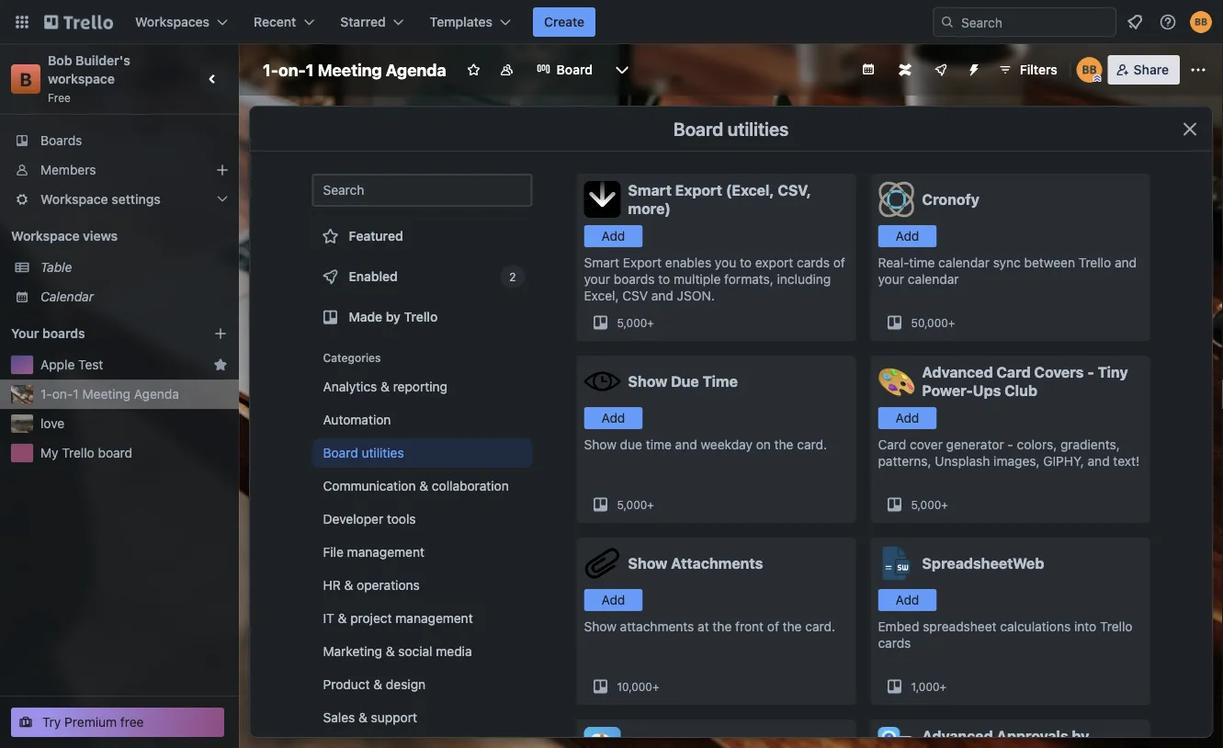 Task type: describe. For each thing, give the bounding box(es) containing it.
into
[[1074, 619, 1097, 634]]

5,000 for smart export (excel, csv, more)
[[617, 316, 647, 329]]

show for show due time
[[628, 373, 668, 390]]

add board image
[[213, 326, 228, 341]]

try premium free button
[[11, 708, 224, 737]]

featured link
[[312, 218, 533, 255]]

add button for show attachments
[[584, 589, 643, 611]]

& for support
[[358, 710, 368, 725]]

show for show attachments at the front of the card.
[[584, 619, 617, 634]]

sales
[[323, 710, 355, 725]]

1 vertical spatial management
[[396, 611, 473, 626]]

between
[[1024, 255, 1075, 270]]

premium
[[65, 715, 117, 730]]

& for project
[[338, 611, 347, 626]]

10,000
[[617, 680, 652, 693]]

trello inside real-time calendar sync between trello and your calendar
[[1079, 255, 1111, 270]]

Search text field
[[312, 174, 533, 207]]

boards link
[[0, 126, 239, 155]]

settings
[[111, 192, 161, 207]]

workspace navigation collapse icon image
[[200, 66, 226, 92]]

smart for smart export (excel, csv, more)
[[628, 182, 672, 199]]

communication & collaboration
[[323, 478, 509, 494]]

design
[[386, 677, 426, 692]]

show due time and weekday on the card.
[[584, 437, 827, 452]]

5,000 for advanced card covers - tiny power-ups club
[[911, 498, 941, 511]]

calendar power-up image
[[861, 62, 876, 76]]

due
[[620, 437, 642, 452]]

hipporello
[[922, 746, 996, 748]]

5,000 + for advanced card covers - tiny power-ups club
[[911, 498, 948, 511]]

free
[[48, 91, 71, 104]]

add button for show due time
[[584, 407, 643, 429]]

1 horizontal spatial to
[[740, 255, 752, 270]]

show for show attachments
[[628, 555, 668, 572]]

communication
[[323, 478, 416, 494]]

0 horizontal spatial board utilities
[[323, 445, 404, 460]]

cover
[[910, 437, 943, 452]]

customize views image
[[613, 61, 631, 79]]

starred
[[340, 14, 386, 29]]

1 horizontal spatial utilities
[[728, 118, 789, 139]]

1 inside 'link'
[[73, 386, 79, 402]]

bob
[[48, 53, 72, 68]]

(excel,
[[726, 182, 774, 199]]

filters
[[1020, 62, 1058, 77]]

power-
[[922, 382, 973, 399]]

1 vertical spatial utilities
[[362, 445, 404, 460]]

project
[[350, 611, 392, 626]]

it & project management link
[[312, 604, 533, 633]]

trello right made
[[404, 309, 438, 324]]

recent button
[[243, 7, 326, 37]]

starred icon image
[[213, 358, 228, 372]]

templates
[[430, 14, 493, 29]]

meeting inside 'board name' text box
[[318, 60, 382, 80]]

Board name text field
[[254, 55, 456, 85]]

+ for smart export (excel, csv, more)
[[647, 316, 654, 329]]

more)
[[628, 200, 671, 217]]

& for design
[[373, 677, 382, 692]]

1 vertical spatial board
[[673, 118, 724, 139]]

and inside real-time calendar sync between trello and your calendar
[[1115, 255, 1137, 270]]

0 vertical spatial calendar
[[939, 255, 990, 270]]

on- inside 'link'
[[52, 386, 73, 402]]

- for tiny
[[1088, 364, 1094, 381]]

card. for show attachments
[[805, 619, 835, 634]]

generator
[[946, 437, 1004, 452]]

+ for spreadsheetweb
[[940, 680, 947, 693]]

tiny
[[1098, 364, 1128, 381]]

marketing & social media link
[[312, 637, 533, 666]]

the for show attachments
[[783, 619, 802, 634]]

embed
[[878, 619, 920, 634]]

due
[[671, 373, 699, 390]]

attachments
[[620, 619, 694, 634]]

views
[[83, 228, 118, 244]]

unsplash
[[935, 454, 990, 469]]

your inside real-time calendar sync between trello and your calendar
[[878, 272, 904, 287]]

table
[[40, 260, 72, 275]]

+ for show attachments
[[652, 680, 659, 693]]

power ups image
[[934, 62, 948, 77]]

card inside advanced card covers - tiny power-ups club
[[997, 364, 1031, 381]]

your inside smart export enables you to export cards of your boards to multiple formats, including excel, csv and json.
[[584, 272, 610, 287]]

and inside smart export enables you to export cards of your boards to multiple formats, including excel, csv and json.
[[651, 288, 674, 303]]

board
[[98, 445, 132, 460]]

free
[[120, 715, 144, 730]]

marketing & social media
[[323, 644, 472, 659]]

marketing
[[323, 644, 382, 659]]

automation
[[323, 412, 391, 427]]

search image
[[940, 15, 955, 29]]

5,000 + for smart export (excel, csv, more)
[[617, 316, 654, 329]]

tools
[[387, 511, 416, 527]]

add for show attachments
[[602, 592, 625, 608]]

attachments
[[671, 555, 763, 572]]

workspace settings
[[40, 192, 161, 207]]

card inside card cover generator - colors, gradients, patterns, unsplash images, giphy, and text!
[[878, 437, 907, 452]]

agenda inside 'link'
[[134, 386, 179, 402]]

members link
[[0, 155, 239, 185]]

1-on-1 meeting agenda inside 'board name' text box
[[263, 60, 446, 80]]

1-on-1 meeting agenda inside 'link'
[[40, 386, 179, 402]]

operations
[[357, 578, 420, 593]]

& for collaboration
[[419, 478, 428, 494]]

2
[[509, 270, 516, 283]]

+ for show due time
[[647, 498, 654, 511]]

trello inside embed spreadsheet calculations into trello cards
[[1100, 619, 1133, 634]]

analytics & reporting
[[323, 379, 448, 394]]

real-time calendar sync between trello and your calendar
[[878, 255, 1137, 287]]

product & design
[[323, 677, 426, 692]]

bob builder's workspace free
[[48, 53, 134, 104]]

spreadsheet
[[923, 619, 997, 634]]

advanced card covers - tiny power-ups club
[[922, 364, 1128, 399]]

add button for cronofy
[[878, 225, 937, 247]]

Search field
[[955, 8, 1116, 36]]

meeting inside 'link'
[[82, 386, 130, 402]]

table link
[[40, 258, 228, 277]]

export for enables
[[623, 255, 662, 270]]

real-
[[878, 255, 909, 270]]

calendar link
[[40, 288, 228, 306]]

show attachments at the front of the card.
[[584, 619, 835, 634]]

developer tools
[[323, 511, 416, 527]]

at
[[698, 619, 709, 634]]

json.
[[677, 288, 715, 303]]

show menu image
[[1189, 61, 1208, 79]]

bob builder's workspace link
[[48, 53, 134, 86]]

& for operations
[[344, 578, 353, 593]]

product & design link
[[312, 670, 533, 699]]

add button for spreadsheetweb
[[878, 589, 937, 611]]

share
[[1134, 62, 1169, 77]]

1-on-1 meeting agenda link
[[40, 385, 228, 403]]

switch to… image
[[13, 13, 31, 31]]

giphy,
[[1043, 454, 1084, 469]]

on
[[756, 437, 771, 452]]

apple test
[[40, 357, 103, 372]]

images,
[[994, 454, 1040, 469]]

love link
[[40, 415, 228, 433]]

1- inside 'board name' text box
[[263, 60, 278, 80]]

2 vertical spatial board
[[323, 445, 358, 460]]

it & project management
[[323, 611, 473, 626]]

excel,
[[584, 288, 619, 303]]



Task type: vqa. For each thing, say whether or not it's contained in the screenshot.


Task type: locate. For each thing, give the bounding box(es) containing it.
0 vertical spatial card.
[[797, 437, 827, 452]]

trello right my
[[62, 445, 94, 460]]

1-on-1 meeting agenda down starred at left top
[[263, 60, 446, 80]]

1 horizontal spatial meeting
[[318, 60, 382, 80]]

board left customize views icon
[[557, 62, 593, 77]]

your
[[11, 326, 39, 341]]

add up cover
[[896, 410, 919, 426]]

add up "real-"
[[896, 228, 919, 244]]

of right front
[[767, 619, 779, 634]]

and inside card cover generator - colors, gradients, patterns, unsplash images, giphy, and text!
[[1088, 454, 1110, 469]]

1 vertical spatial smart
[[584, 255, 620, 270]]

sales & support
[[323, 710, 417, 725]]

your down "real-"
[[878, 272, 904, 287]]

0 horizontal spatial card
[[878, 437, 907, 452]]

and down gradients,
[[1088, 454, 1110, 469]]

1 inside 'board name' text box
[[306, 60, 314, 80]]

b link
[[11, 64, 40, 94]]

1 vertical spatial boards
[[42, 326, 85, 341]]

1 horizontal spatial of
[[833, 255, 845, 270]]

1 advanced from the top
[[922, 364, 993, 381]]

0 horizontal spatial on-
[[52, 386, 73, 402]]

cards up including
[[797, 255, 830, 270]]

0 vertical spatial 1-
[[263, 60, 278, 80]]

time up the 50,000
[[909, 255, 935, 270]]

&
[[381, 379, 390, 394], [419, 478, 428, 494], [344, 578, 353, 593], [338, 611, 347, 626], [386, 644, 395, 659], [373, 677, 382, 692], [358, 710, 368, 725]]

0 vertical spatial time
[[909, 255, 935, 270]]

smart inside the smart export (excel, csv, more)
[[628, 182, 672, 199]]

0 horizontal spatial your
[[584, 272, 610, 287]]

export for (excel,
[[675, 182, 722, 199]]

5,000 + down "csv"
[[617, 316, 654, 329]]

smart export (excel, csv, more)
[[628, 182, 812, 217]]

1 vertical spatial time
[[646, 437, 672, 452]]

0 vertical spatial of
[[833, 255, 845, 270]]

builder's
[[75, 53, 130, 68]]

- for colors,
[[1008, 437, 1014, 452]]

0 horizontal spatial of
[[767, 619, 779, 634]]

advanced
[[922, 364, 993, 381], [922, 727, 993, 745]]

automation image
[[959, 55, 985, 81]]

on- down recent 'popup button'
[[278, 60, 306, 80]]

0 vertical spatial workspace
[[40, 192, 108, 207]]

csv,
[[778, 182, 812, 199]]

apple
[[40, 357, 75, 372]]

0 horizontal spatial time
[[646, 437, 672, 452]]

meeting down 'test'
[[82, 386, 130, 402]]

meeting down starred at left top
[[318, 60, 382, 80]]

advanced for advanced approvals by hipporello
[[922, 727, 993, 745]]

card. right front
[[805, 619, 835, 634]]

& for social
[[386, 644, 395, 659]]

csv
[[622, 288, 648, 303]]

board utilities link
[[312, 438, 533, 468]]

enabled
[[349, 269, 398, 284]]

try premium free
[[42, 715, 144, 730]]

5,000
[[617, 316, 647, 329], [617, 498, 647, 511], [911, 498, 941, 511]]

1 vertical spatial card
[[878, 437, 907, 452]]

management down hr & operations link
[[396, 611, 473, 626]]

& right sales
[[358, 710, 368, 725]]

1-
[[263, 60, 278, 80], [40, 386, 52, 402]]

apple test link
[[40, 356, 206, 374]]

and left weekday
[[675, 437, 697, 452]]

5,000 + for show due time
[[617, 498, 654, 511]]

the right at
[[713, 619, 732, 634]]

1 vertical spatial export
[[623, 255, 662, 270]]

0 horizontal spatial cards
[[797, 255, 830, 270]]

workspace
[[48, 71, 115, 86]]

1 vertical spatial 1-
[[40, 386, 52, 402]]

add button for smart export (excel, csv, more)
[[584, 225, 643, 247]]

2 your from the left
[[878, 272, 904, 287]]

love
[[40, 416, 65, 431]]

by
[[386, 309, 401, 324], [1072, 727, 1090, 745]]

add button down more)
[[584, 225, 643, 247]]

1 horizontal spatial 1-
[[263, 60, 278, 80]]

of
[[833, 255, 845, 270], [767, 619, 779, 634]]

0 horizontal spatial 1
[[73, 386, 79, 402]]

time right due
[[646, 437, 672, 452]]

sales & support link
[[312, 703, 533, 733]]

1 horizontal spatial -
[[1088, 364, 1094, 381]]

0 vertical spatial to
[[740, 255, 752, 270]]

0 vertical spatial board utilities
[[673, 118, 789, 139]]

add for cronofy
[[896, 228, 919, 244]]

0 vertical spatial -
[[1088, 364, 1094, 381]]

time
[[909, 255, 935, 270], [646, 437, 672, 452]]

trello right into
[[1100, 619, 1133, 634]]

0 vertical spatial board
[[557, 62, 593, 77]]

star or unstar board image
[[467, 62, 481, 77]]

1 vertical spatial to
[[658, 272, 670, 287]]

boards up "csv"
[[614, 272, 655, 287]]

advanced for advanced card covers - tiny power-ups club
[[922, 364, 993, 381]]

back to home image
[[44, 7, 113, 37]]

+ for cronofy
[[948, 316, 955, 329]]

1 your from the left
[[584, 272, 610, 287]]

advanced approvals by hipporello
[[922, 727, 1090, 748]]

share button
[[1108, 55, 1180, 85]]

this member is an admin of this board. image
[[1093, 74, 1102, 83]]

0 horizontal spatial 1-on-1 meeting agenda
[[40, 386, 179, 402]]

1 horizontal spatial 1
[[306, 60, 314, 80]]

50,000 +
[[911, 316, 955, 329]]

& left social
[[386, 644, 395, 659]]

- up images,
[[1008, 437, 1014, 452]]

to
[[740, 255, 752, 270], [658, 272, 670, 287]]

agenda up love link
[[134, 386, 179, 402]]

workspaces button
[[124, 7, 239, 37]]

card. for show due time
[[797, 437, 827, 452]]

0 vertical spatial boards
[[614, 272, 655, 287]]

+ for advanced card covers - tiny power-ups club
[[941, 498, 948, 511]]

1 horizontal spatial 1-on-1 meeting agenda
[[263, 60, 446, 80]]

0 vertical spatial export
[[675, 182, 722, 199]]

enables
[[665, 255, 712, 270]]

boards inside smart export enables you to export cards of your boards to multiple formats, including excel, csv and json.
[[614, 272, 655, 287]]

add up excel,
[[602, 228, 625, 244]]

1 horizontal spatial agenda
[[386, 60, 446, 80]]

1- inside 'link'
[[40, 386, 52, 402]]

by inside advanced approvals by hipporello
[[1072, 727, 1090, 745]]

0 vertical spatial 1-on-1 meeting agenda
[[263, 60, 446, 80]]

& left design
[[373, 677, 382, 692]]

1 vertical spatial meeting
[[82, 386, 130, 402]]

0 vertical spatial utilities
[[728, 118, 789, 139]]

workspace inside popup button
[[40, 192, 108, 207]]

5,000 down due
[[617, 498, 647, 511]]

developer tools link
[[312, 505, 533, 534]]

bob builder (bobbuilder40) image inside primary element
[[1190, 11, 1212, 33]]

1-on-1 meeting agenda down apple test link
[[40, 386, 179, 402]]

calendar left sync
[[939, 255, 990, 270]]

+ down attachments
[[652, 680, 659, 693]]

time
[[703, 373, 738, 390]]

add button up the embed
[[878, 589, 937, 611]]

workspace down members
[[40, 192, 108, 207]]

2 horizontal spatial board
[[673, 118, 724, 139]]

0 vertical spatial 1
[[306, 60, 314, 80]]

cards inside embed spreadsheet calculations into trello cards
[[878, 636, 911, 651]]

and right between
[[1115, 255, 1137, 270]]

10,000 +
[[617, 680, 659, 693]]

agenda inside 'board name' text box
[[386, 60, 446, 80]]

support
[[371, 710, 417, 725]]

1 horizontal spatial by
[[1072, 727, 1090, 745]]

text!
[[1113, 454, 1140, 469]]

0 vertical spatial bob builder (bobbuilder40) image
[[1190, 11, 1212, 33]]

5,000 + down due
[[617, 498, 654, 511]]

- inside card cover generator - colors, gradients, patterns, unsplash images, giphy, and text!
[[1008, 437, 1014, 452]]

0 vertical spatial management
[[347, 545, 425, 560]]

0 notifications image
[[1124, 11, 1146, 33]]

5,000 down "patterns,"
[[911, 498, 941, 511]]

of inside smart export enables you to export cards of your boards to multiple formats, including excel, csv and json.
[[833, 255, 845, 270]]

1 horizontal spatial boards
[[614, 272, 655, 287]]

made by trello link
[[312, 299, 533, 335]]

5,000 for show due time
[[617, 498, 647, 511]]

export inside the smart export (excel, csv, more)
[[675, 182, 722, 199]]

by right approvals
[[1072, 727, 1090, 745]]

+ up show attachments
[[647, 498, 654, 511]]

the
[[774, 437, 794, 452], [713, 619, 732, 634], [783, 619, 802, 634]]

1 vertical spatial workspace
[[11, 228, 80, 244]]

create button
[[533, 7, 596, 37]]

show attachments
[[628, 555, 763, 572]]

on- down apple
[[52, 386, 73, 402]]

card up "patterns,"
[[878, 437, 907, 452]]

1 horizontal spatial your
[[878, 272, 904, 287]]

sync
[[993, 255, 1021, 270]]

export inside smart export enables you to export cards of your boards to multiple formats, including excel, csv and json.
[[623, 255, 662, 270]]

0 vertical spatial cards
[[797, 255, 830, 270]]

1 horizontal spatial board utilities
[[673, 118, 789, 139]]

bob builder (bobbuilder40) image
[[1190, 11, 1212, 33], [1077, 57, 1103, 83]]

1 vertical spatial board utilities
[[323, 445, 404, 460]]

2 advanced from the top
[[922, 727, 993, 745]]

my
[[40, 445, 58, 460]]

0 horizontal spatial to
[[658, 272, 670, 287]]

& for reporting
[[381, 379, 390, 394]]

1 vertical spatial card.
[[805, 619, 835, 634]]

add up the embed
[[896, 592, 919, 608]]

cronofy
[[922, 191, 980, 208]]

add for spreadsheetweb
[[896, 592, 919, 608]]

add button for advanced card covers - tiny power-ups club
[[878, 407, 937, 429]]

export
[[675, 182, 722, 199], [623, 255, 662, 270]]

product
[[323, 677, 370, 692]]

1 horizontal spatial bob builder (bobbuilder40) image
[[1190, 11, 1212, 33]]

0 horizontal spatial export
[[623, 255, 662, 270]]

add up due
[[602, 410, 625, 426]]

0 vertical spatial smart
[[628, 182, 672, 199]]

1 horizontal spatial board
[[557, 62, 593, 77]]

show for show due time and weekday on the card.
[[584, 437, 617, 452]]

1 horizontal spatial export
[[675, 182, 722, 199]]

you
[[715, 255, 736, 270]]

show due time
[[628, 373, 738, 390]]

1 vertical spatial 1-on-1 meeting agenda
[[40, 386, 179, 402]]

workspace for workspace views
[[11, 228, 80, 244]]

workspace visible image
[[500, 62, 514, 77]]

1 vertical spatial cards
[[878, 636, 911, 651]]

+ down "csv"
[[647, 316, 654, 329]]

front
[[735, 619, 764, 634]]

1 down recent 'popup button'
[[306, 60, 314, 80]]

card. right on
[[797, 437, 827, 452]]

& inside 'link'
[[358, 710, 368, 725]]

0 vertical spatial advanced
[[922, 364, 993, 381]]

advanced inside advanced approvals by hipporello
[[922, 727, 993, 745]]

your boards with 4 items element
[[11, 323, 186, 345]]

board up the smart export (excel, csv, more)
[[673, 118, 724, 139]]

0 horizontal spatial boards
[[42, 326, 85, 341]]

1 vertical spatial of
[[767, 619, 779, 634]]

0 vertical spatial on-
[[278, 60, 306, 80]]

advanced inside advanced card covers - tiny power-ups club
[[922, 364, 993, 381]]

calendar down "real-"
[[908, 272, 959, 287]]

my trello board
[[40, 445, 132, 460]]

on- inside 'board name' text box
[[278, 60, 306, 80]]

add for advanced card covers - tiny power-ups club
[[896, 410, 919, 426]]

5,000 down "csv"
[[617, 316, 647, 329]]

embed spreadsheet calculations into trello cards
[[878, 619, 1133, 651]]

of left "real-"
[[833, 255, 845, 270]]

& right it
[[338, 611, 347, 626]]

add up attachments
[[602, 592, 625, 608]]

file management
[[323, 545, 425, 560]]

gradients,
[[1061, 437, 1120, 452]]

1 horizontal spatial on-
[[278, 60, 306, 80]]

& down board utilities link
[[419, 478, 428, 494]]

50,000
[[911, 316, 948, 329]]

+ down spreadsheet
[[940, 680, 947, 693]]

1 horizontal spatial time
[[909, 255, 935, 270]]

trello right between
[[1079, 255, 1111, 270]]

cards inside smart export enables you to export cards of your boards to multiple formats, including excel, csv and json.
[[797, 255, 830, 270]]

board utilities up (excel,
[[673, 118, 789, 139]]

1 horizontal spatial cards
[[878, 636, 911, 651]]

utilities up (excel,
[[728, 118, 789, 139]]

0 horizontal spatial board
[[323, 445, 358, 460]]

workspace views
[[11, 228, 118, 244]]

1 horizontal spatial card
[[997, 364, 1031, 381]]

add button up "real-"
[[878, 225, 937, 247]]

1 vertical spatial 1
[[73, 386, 79, 402]]

1 horizontal spatial smart
[[628, 182, 672, 199]]

your up excel,
[[584, 272, 610, 287]]

1 vertical spatial advanced
[[922, 727, 993, 745]]

& right "hr"
[[344, 578, 353, 593]]

spreadsheetweb
[[922, 555, 1044, 572]]

boards up apple
[[42, 326, 85, 341]]

board link
[[525, 55, 604, 85]]

0 vertical spatial agenda
[[386, 60, 446, 80]]

on-
[[278, 60, 306, 80], [52, 386, 73, 402]]

add button up attachments
[[584, 589, 643, 611]]

1- down recent
[[263, 60, 278, 80]]

board down automation
[[323, 445, 358, 460]]

1- up love
[[40, 386, 52, 402]]

utilities up communication
[[362, 445, 404, 460]]

workspaces
[[135, 14, 210, 29]]

1 vertical spatial on-
[[52, 386, 73, 402]]

primary element
[[0, 0, 1223, 44]]

to up formats,
[[740, 255, 752, 270]]

smart export enables you to export cards of your boards to multiple formats, including excel, csv and json.
[[584, 255, 845, 303]]

to down enables
[[658, 272, 670, 287]]

the right front
[[783, 619, 802, 634]]

bob builder (bobbuilder40) image right open information menu "image"
[[1190, 11, 1212, 33]]

& inside 'link'
[[419, 478, 428, 494]]

smart up excel,
[[584, 255, 620, 270]]

- left tiny
[[1088, 364, 1094, 381]]

board utilities up communication
[[323, 445, 404, 460]]

1 vertical spatial bob builder (bobbuilder40) image
[[1077, 57, 1103, 83]]

cards down the embed
[[878, 636, 911, 651]]

add for smart export (excel, csv, more)
[[602, 228, 625, 244]]

+ up power-
[[948, 316, 955, 329]]

+ down unsplash
[[941, 498, 948, 511]]

add button up due
[[584, 407, 643, 429]]

the right on
[[774, 437, 794, 452]]

smart up more)
[[628, 182, 672, 199]]

0 horizontal spatial agenda
[[134, 386, 179, 402]]

1 vertical spatial by
[[1072, 727, 1090, 745]]

agenda left the star or unstar board image
[[386, 60, 446, 80]]

confluence icon image
[[899, 63, 912, 76]]

0 horizontal spatial 1-
[[40, 386, 52, 402]]

0 horizontal spatial meeting
[[82, 386, 130, 402]]

open information menu image
[[1159, 13, 1177, 31]]

smart for smart export enables you to export cards of your boards to multiple formats, including excel, csv and json.
[[584, 255, 620, 270]]

categories
[[323, 351, 381, 364]]

card cover generator - colors, gradients, patterns, unsplash images, giphy, and text!
[[878, 437, 1140, 469]]

time inside real-time calendar sync between trello and your calendar
[[909, 255, 935, 270]]

smart inside smart export enables you to export cards of your boards to multiple formats, including excel, csv and json.
[[584, 255, 620, 270]]

workspace settings button
[[0, 185, 239, 214]]

1-on-1 meeting agenda
[[263, 60, 446, 80], [40, 386, 179, 402]]

boards inside "element"
[[42, 326, 85, 341]]

add for show due time
[[602, 410, 625, 426]]

advanced up power-
[[922, 364, 993, 381]]

1 vertical spatial calendar
[[908, 272, 959, 287]]

ups
[[973, 382, 1001, 399]]

0 vertical spatial meeting
[[318, 60, 382, 80]]

try
[[42, 715, 61, 730]]

0 horizontal spatial -
[[1008, 437, 1014, 452]]

export left (excel,
[[675, 182, 722, 199]]

1 vertical spatial agenda
[[134, 386, 179, 402]]

add button up cover
[[878, 407, 937, 429]]

- inside advanced card covers - tiny power-ups club
[[1088, 364, 1094, 381]]

analytics & reporting link
[[312, 372, 533, 402]]

0 horizontal spatial by
[[386, 309, 401, 324]]

multiple
[[674, 272, 721, 287]]

trello
[[1079, 255, 1111, 270], [404, 309, 438, 324], [62, 445, 94, 460], [1100, 619, 1133, 634]]

cards
[[797, 255, 830, 270], [878, 636, 911, 651]]

your
[[584, 272, 610, 287], [878, 272, 904, 287]]

0 horizontal spatial utilities
[[362, 445, 404, 460]]

advanced up hipporello
[[922, 727, 993, 745]]

export up "csv"
[[623, 255, 662, 270]]

workspace up table
[[11, 228, 80, 244]]

0 vertical spatial by
[[386, 309, 401, 324]]

starred button
[[329, 7, 415, 37]]

boards
[[40, 133, 82, 148]]

5,000 + down "patterns,"
[[911, 498, 948, 511]]

& right analytics
[[381, 379, 390, 394]]

meeting
[[318, 60, 382, 80], [82, 386, 130, 402]]

reporting
[[393, 379, 448, 394]]

boards
[[614, 272, 655, 287], [42, 326, 85, 341]]

0 horizontal spatial smart
[[584, 255, 620, 270]]

hr & operations
[[323, 578, 420, 593]]

board
[[557, 62, 593, 77], [673, 118, 724, 139], [323, 445, 358, 460]]

filters button
[[992, 55, 1063, 85]]

0 horizontal spatial bob builder (bobbuilder40) image
[[1077, 57, 1103, 83]]

1 down apple test
[[73, 386, 79, 402]]

workspace for workspace settings
[[40, 192, 108, 207]]

weekday
[[701, 437, 753, 452]]

0 vertical spatial card
[[997, 364, 1031, 381]]

featured
[[349, 228, 403, 244]]

workspace
[[40, 192, 108, 207], [11, 228, 80, 244]]

-
[[1088, 364, 1094, 381], [1008, 437, 1014, 452]]

card up club at the bottom of the page
[[997, 364, 1031, 381]]

by right made
[[386, 309, 401, 324]]

management up operations on the bottom left
[[347, 545, 425, 560]]

1 vertical spatial -
[[1008, 437, 1014, 452]]

the for show due time
[[774, 437, 794, 452]]

bob builder (bobbuilder40) image right filters
[[1077, 57, 1103, 83]]

and right "csv"
[[651, 288, 674, 303]]

media
[[436, 644, 472, 659]]



